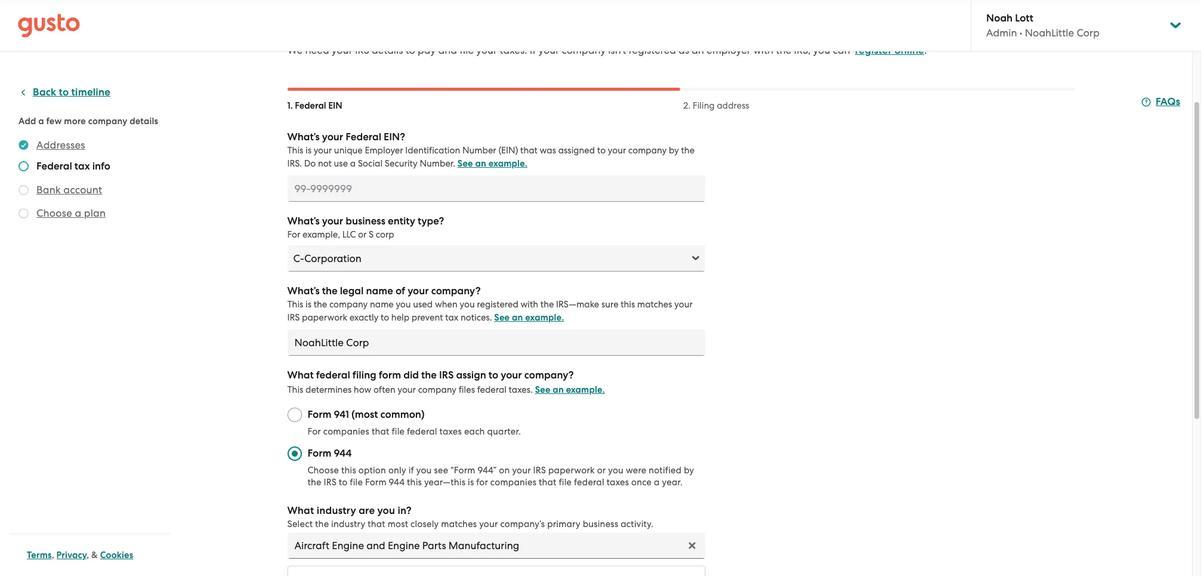 Task type: vqa. For each thing, say whether or not it's contained in the screenshot.
TAXES. to the top
yes



Task type: describe. For each thing, give the bounding box(es) containing it.
an inside the we need your irs details to pay and file your taxes. if your company isn't registered as an employer with the irs, you can register online .
[[692, 44, 705, 56]]

that inside what industry are you in? select the industry that most closely matches your company's primary business activity.
[[368, 519, 386, 530]]

how
[[354, 384, 372, 395]]

if
[[530, 44, 536, 56]]

your inside what's your business entity type? for example, llc or s corp
[[322, 215, 343, 227]]

not
[[318, 158, 332, 169]]

number
[[463, 145, 497, 156]]

files
[[459, 384, 475, 395]]

to inside button
[[59, 86, 69, 99]]

you up the help
[[396, 299, 411, 310]]

&
[[91, 550, 98, 561]]

if
[[409, 465, 414, 476]]

is inside the form 944 choose this option only if you see "form 944" on your irs paperwork or you were notified by the irs to file form 944 this year—this is for companies that file federal taxes once a year.
[[468, 477, 474, 488]]

closely
[[411, 519, 439, 530]]

only
[[389, 465, 406, 476]]

faqs button
[[1142, 95, 1181, 109]]

2 vertical spatial form
[[365, 477, 387, 488]]

1 vertical spatial 944
[[389, 477, 405, 488]]

terms link
[[27, 550, 52, 561]]

(most
[[352, 408, 378, 421]]

pay
[[418, 44, 436, 56]]

unique
[[334, 145, 363, 156]]

noah lott admin • noahlittle corp
[[987, 12, 1100, 39]]

year.
[[662, 477, 683, 488]]

you left were
[[608, 465, 624, 476]]

name inside this is the company name you used when you registered with the irs—make sure this matches your irs paperwork exactly to help prevent tax notices.
[[370, 299, 394, 310]]

federal up determines
[[316, 369, 350, 381]]

choose a plan
[[36, 207, 106, 219]]

bank account button
[[36, 183, 102, 197]]

sure
[[602, 299, 619, 310]]

1 check image from the top
[[19, 161, 29, 171]]

941
[[334, 408, 349, 421]]

employer
[[365, 145, 403, 156]]

the inside the form 944 choose this option only if you see "form 944" on your irs paperwork or you were notified by the irs to file form 944 this year—this is for companies that file federal taxes once a year.
[[308, 477, 322, 488]]

company? inside what federal filing form did the irs assign to your company? this determines how often your company files federal taxes. see an example.
[[525, 369, 574, 381]]

quarter.
[[487, 426, 521, 437]]

you inside what industry are you in? select the industry that most closely matches your company's primary business activity.
[[378, 504, 395, 517]]

irs—make
[[556, 299, 600, 310]]

to inside this is the company name you used when you registered with the irs—make sure this matches your irs paperwork exactly to help prevent tax notices.
[[381, 312, 389, 323]]

company's
[[501, 519, 545, 530]]

an inside what federal filing form did the irs assign to your company? this determines how often your company files federal taxes. see an example.
[[553, 384, 564, 395]]

that inside this is your unique employer identification number (ein) that was assigned to your company by the irs. do not use a social security number.
[[521, 145, 538, 156]]

cookies button
[[100, 548, 133, 562]]

corp
[[1077, 27, 1100, 39]]

primary
[[548, 519, 581, 530]]

what for what industry are you in?
[[287, 504, 314, 517]]

noahlittle
[[1026, 27, 1075, 39]]

federal tax info
[[36, 160, 110, 173]]

add a few more company details
[[19, 116, 158, 127]]

what industry are you in? select the industry that most closely matches your company's primary business activity.
[[287, 504, 654, 530]]

to inside the we need your irs details to pay and file your taxes. if your company isn't registered as an employer with the irs, you can register online .
[[406, 44, 415, 56]]

number.
[[420, 158, 456, 169]]

were
[[626, 465, 647, 476]]

2 horizontal spatial federal
[[346, 131, 382, 143]]

irs,
[[794, 44, 811, 56]]

see an example. button for what's your federal ein?
[[458, 156, 528, 171]]

a inside this is your unique employer identification number (ein) that was assigned to your company by the irs. do not use a social security number.
[[350, 158, 356, 169]]

bank
[[36, 184, 61, 196]]

What industry are you in? field
[[287, 533, 705, 559]]

example. for what's your federal ein?
[[489, 158, 528, 169]]

need
[[305, 44, 329, 56]]

your inside the form 944 choose this option only if you see "form 944" on your irs paperwork or you were notified by the irs to file form 944 this year—this is for companies that file federal taxes once a year.
[[512, 465, 531, 476]]

companies inside the form 944 choose this option only if you see "form 944" on your irs paperwork or you were notified by the irs to file form 944 this year—this is for companies that file federal taxes once a year.
[[491, 477, 537, 488]]

by inside the form 944 choose this option only if you see "form 944" on your irs paperwork or you were notified by the irs to file form 944 this year—this is for companies that file federal taxes once a year.
[[684, 465, 695, 476]]

0 horizontal spatial 944
[[334, 447, 352, 460]]

see an example. for what's your federal ein?
[[458, 158, 528, 169]]

register
[[856, 44, 893, 57]]

type?
[[418, 215, 444, 227]]

admin
[[987, 27, 1018, 39]]

the inside what federal filing form did the irs assign to your company? this determines how often your company files federal taxes. see an example.
[[422, 369, 437, 381]]

that inside the form 944 choose this option only if you see "form 944" on your irs paperwork or you were notified by the irs to file form 944 this year—this is for companies that file federal taxes once a year.
[[539, 477, 557, 488]]

federal for federal tax info
[[36, 160, 72, 173]]

privacy
[[56, 550, 87, 561]]

see inside what federal filing form did the irs assign to your company? this determines how often your company files federal taxes. see an example.
[[535, 384, 551, 395]]

identification
[[406, 145, 460, 156]]

see
[[434, 465, 449, 476]]

federal tax info list
[[19, 138, 165, 223]]

2 vertical spatial see an example. button
[[535, 383, 605, 397]]

back
[[33, 86, 56, 99]]

this is the company name you used when you registered with the irs—make sure this matches your irs paperwork exactly to help prevent tax notices.
[[287, 299, 693, 323]]

form 941 (most common) for companies that file federal taxes each quarter.
[[308, 408, 521, 437]]

this inside what federal filing form did the irs assign to your company? this determines how often your company files federal taxes. see an example.
[[287, 384, 303, 395]]

a inside button
[[75, 207, 81, 219]]

your inside what industry are you in? select the industry that most closely matches your company's primary business activity.
[[480, 519, 498, 530]]

you inside the we need your irs details to pay and file your taxes. if your company isn't registered as an employer with the irs, you can register online .
[[814, 44, 831, 56]]

security
[[385, 158, 418, 169]]

employer
[[707, 44, 751, 56]]

2 check image from the top
[[19, 208, 29, 219]]

or inside the form 944 choose this option only if you see "form 944" on your irs paperwork or you were notified by the irs to file form 944 this year—this is for companies that file federal taxes once a year.
[[597, 465, 606, 476]]

year—this
[[424, 477, 466, 488]]

tax inside this is the company name you used when you registered with the irs—make sure this matches your irs paperwork exactly to help prevent tax notices.
[[445, 312, 459, 323]]

see for what's your federal ein?
[[458, 158, 473, 169]]

"form
[[451, 465, 476, 476]]

irs.
[[287, 158, 302, 169]]

see an example. button for what's the legal name of your company?
[[494, 310, 564, 325]]

address
[[717, 100, 750, 111]]

irs inside the we need your irs details to pay and file your taxes. if your company isn't registered as an employer with the irs, you can register online .
[[355, 44, 369, 56]]

company inside this is your unique employer identification number (ein) that was assigned to your company by the irs. do not use a social security number.
[[629, 145, 667, 156]]

the inside the we need your irs details to pay and file your taxes. if your company isn't registered as an employer with the irs, you can register online .
[[776, 44, 792, 56]]

isn't
[[609, 44, 627, 56]]

exactly
[[350, 312, 379, 323]]

assign
[[456, 369, 486, 381]]

entity
[[388, 215, 415, 227]]

register online link
[[856, 44, 925, 57]]

file down option
[[350, 477, 363, 488]]

•
[[1020, 27, 1023, 39]]

0 horizontal spatial details
[[130, 116, 158, 127]]

of
[[396, 285, 405, 297]]

notified
[[649, 465, 682, 476]]

file up "primary"
[[559, 477, 572, 488]]

in?
[[398, 504, 412, 517]]

944"
[[478, 465, 497, 476]]

0 vertical spatial industry
[[317, 504, 356, 517]]

to inside what federal filing form did the irs assign to your company? this determines how often your company files federal taxes. see an example.
[[489, 369, 499, 381]]

prevent
[[412, 312, 443, 323]]

file inside the we need your irs details to pay and file your taxes. if your company isn't registered as an employer with the irs, you can register online .
[[460, 44, 474, 56]]

federal inside the form 944 choose this option only if you see "form 944" on your irs paperwork or you were notified by the irs to file form 944 this year—this is for companies that file federal taxes once a year.
[[574, 477, 605, 488]]

you right if on the left of the page
[[417, 465, 432, 476]]

addresses
[[36, 139, 85, 151]]

most
[[388, 519, 408, 530]]

what federal filing form did the irs assign to your company? this determines how often your company files federal taxes. see an example.
[[287, 369, 605, 395]]

when
[[435, 299, 458, 310]]

we need your irs details to pay and file your taxes. if your company isn't registered as an employer with the irs, you can register online .
[[287, 44, 927, 57]]

paperwork inside the form 944 choose this option only if you see "form 944" on your irs paperwork or you were notified by the irs to file form 944 this year—this is for companies that file federal taxes once a year.
[[549, 465, 595, 476]]

business inside what's your business entity type? for example, llc or s corp
[[346, 215, 386, 227]]

and
[[438, 44, 457, 56]]

timeline
[[71, 86, 110, 99]]

privacy link
[[56, 550, 87, 561]]

home image
[[18, 13, 80, 37]]

terms , privacy , & cookies
[[27, 550, 133, 561]]

more
[[64, 116, 86, 127]]

filing
[[353, 369, 377, 381]]

example. inside what federal filing form did the irs assign to your company? this determines how often your company files federal taxes. see an example.
[[566, 384, 605, 395]]

did
[[404, 369, 419, 381]]

.
[[925, 44, 927, 56]]

federal inside form 941 (most common) for companies that file federal taxes each quarter.
[[407, 426, 437, 437]]

you up notices.
[[460, 299, 475, 310]]



Task type: locate. For each thing, give the bounding box(es) containing it.
1 horizontal spatial with
[[754, 44, 774, 56]]

944 down only
[[389, 477, 405, 488]]

taxes inside form 941 (most common) for companies that file federal taxes each quarter.
[[440, 426, 462, 437]]

what's for what's the legal name of your company?
[[287, 285, 320, 297]]

addresses button
[[36, 138, 85, 152]]

1 vertical spatial company?
[[525, 369, 574, 381]]

for inside form 941 (most common) for companies that file federal taxes each quarter.
[[308, 426, 321, 437]]

or inside what's your business entity type? for example, llc or s corp
[[358, 229, 367, 240]]

to inside this is your unique employer identification number (ein) that was assigned to your company by the irs. do not use a social security number.
[[598, 145, 606, 156]]

check image down circle check icon
[[19, 161, 29, 171]]

choose inside the form 944 choose this option only if you see "form 944" on your irs paperwork or you were notified by the irs to file form 944 this year—this is for companies that file federal taxes once a year.
[[308, 465, 339, 476]]

that up "primary"
[[539, 477, 557, 488]]

this
[[287, 145, 303, 156], [287, 299, 303, 310], [287, 384, 303, 395]]

for left example,
[[287, 229, 300, 240]]

industry left are
[[317, 504, 356, 517]]

2 what's from the top
[[287, 215, 320, 227]]

2 vertical spatial example.
[[566, 384, 605, 395]]

0 vertical spatial choose
[[36, 207, 72, 219]]

2 vertical spatial is
[[468, 477, 474, 488]]

1 horizontal spatial this
[[407, 477, 422, 488]]

1 horizontal spatial company?
[[525, 369, 574, 381]]

0 vertical spatial check image
[[19, 161, 29, 171]]

what's up do on the left top of page
[[287, 131, 320, 143]]

is
[[306, 145, 312, 156], [306, 299, 312, 310], [468, 477, 474, 488]]

business left activity.
[[583, 519, 619, 530]]

taxes. inside the we need your irs details to pay and file your taxes. if your company isn't registered as an employer with the irs, you can register online .
[[500, 44, 528, 56]]

what inside what federal filing form did the irs assign to your company? this determines how often your company files federal taxes. see an example.
[[287, 369, 314, 381]]

0 horizontal spatial paperwork
[[302, 312, 348, 323]]

0 vertical spatial business
[[346, 215, 386, 227]]

activity.
[[621, 519, 654, 530]]

1 horizontal spatial choose
[[308, 465, 339, 476]]

1 vertical spatial what's
[[287, 215, 320, 227]]

2 vertical spatial federal
[[36, 160, 72, 173]]

registered left as
[[629, 44, 676, 56]]

account
[[63, 184, 102, 196]]

each
[[464, 426, 485, 437]]

this inside this is your unique employer identification number (ein) that was assigned to your company by the irs. do not use a social security number.
[[287, 145, 303, 156]]

form for form 944
[[308, 447, 332, 460]]

matches
[[638, 299, 673, 310], [441, 519, 477, 530]]

0 horizontal spatial tax
[[75, 160, 90, 173]]

is for your
[[306, 145, 312, 156]]

what's inside what's your business entity type? for example, llc or s corp
[[287, 215, 320, 227]]

business up s
[[346, 215, 386, 227]]

1 horizontal spatial 944
[[389, 477, 405, 488]]

is inside this is your unique employer identification number (ein) that was assigned to your company by the irs. do not use a social security number.
[[306, 145, 312, 156]]

this inside this is the company name you used when you registered with the irs—make sure this matches your irs paperwork exactly to help prevent tax notices.
[[287, 299, 303, 310]]

0 horizontal spatial or
[[358, 229, 367, 240]]

this for what's your federal ein?
[[287, 145, 303, 156]]

add
[[19, 116, 36, 127]]

with left irs—make
[[521, 299, 539, 310]]

terms
[[27, 550, 52, 561]]

irs inside what federal filing form did the irs assign to your company? this determines how often your company files federal taxes. see an example.
[[439, 369, 454, 381]]

0 vertical spatial registered
[[629, 44, 676, 56]]

2 vertical spatial see
[[535, 384, 551, 395]]

companies
[[323, 426, 370, 437], [491, 477, 537, 488]]

used
[[413, 299, 433, 310]]

to inside the form 944 choose this option only if you see "form 944" on your irs paperwork or you were notified by the irs to file form 944 this year—this is for companies that file federal taxes once a year.
[[339, 477, 348, 488]]

what up determines
[[287, 369, 314, 381]]

faqs
[[1156, 96, 1181, 108]]

1 vertical spatial paperwork
[[549, 465, 595, 476]]

0 vertical spatial companies
[[323, 426, 370, 437]]

1 horizontal spatial for
[[308, 426, 321, 437]]

registered up notices.
[[477, 299, 519, 310]]

paperwork down legal
[[302, 312, 348, 323]]

what for what federal filing form did the irs assign to your company?
[[287, 369, 314, 381]]

1 vertical spatial see
[[494, 312, 510, 323]]

0 vertical spatial details
[[372, 44, 403, 56]]

taxes.
[[500, 44, 528, 56], [509, 384, 533, 395]]

determines
[[306, 384, 352, 395]]

see for what's the legal name of your company?
[[494, 312, 510, 323]]

this for what's the legal name of your company?
[[287, 299, 303, 310]]

1 vertical spatial is
[[306, 299, 312, 310]]

1 vertical spatial taxes.
[[509, 384, 533, 395]]

1 vertical spatial for
[[308, 426, 321, 437]]

0 vertical spatial by
[[669, 145, 679, 156]]

that down (most
[[372, 426, 390, 437]]

to
[[406, 44, 415, 56], [59, 86, 69, 99], [598, 145, 606, 156], [381, 312, 389, 323], [489, 369, 499, 381], [339, 477, 348, 488]]

the
[[776, 44, 792, 56], [681, 145, 695, 156], [322, 285, 338, 297], [314, 299, 327, 310], [541, 299, 554, 310], [422, 369, 437, 381], [308, 477, 322, 488], [315, 519, 329, 530]]

you up most
[[378, 504, 395, 517]]

what inside what industry are you in? select the industry that most closely matches your company's primary business activity.
[[287, 504, 314, 517]]

corp
[[376, 229, 394, 240]]

1 vertical spatial or
[[597, 465, 606, 476]]

1 horizontal spatial companies
[[491, 477, 537, 488]]

1 vertical spatial form
[[308, 447, 332, 460]]

bank account
[[36, 184, 102, 196]]

0 vertical spatial see
[[458, 158, 473, 169]]

file
[[460, 44, 474, 56], [392, 426, 405, 437], [350, 477, 363, 488], [559, 477, 572, 488]]

taxes. up quarter.
[[509, 384, 533, 395]]

companies down on
[[491, 477, 537, 488]]

federal up "primary"
[[574, 477, 605, 488]]

registered inside this is the company name you used when you registered with the irs—make sure this matches your irs paperwork exactly to help prevent tax notices.
[[477, 299, 519, 310]]

or
[[358, 229, 367, 240], [597, 465, 606, 476]]

None radio
[[287, 408, 302, 422]]

choose
[[36, 207, 72, 219], [308, 465, 339, 476]]

1 horizontal spatial details
[[372, 44, 403, 56]]

choose inside button
[[36, 207, 72, 219]]

1 , from the left
[[52, 550, 54, 561]]

federal up unique
[[346, 131, 382, 143]]

few
[[46, 116, 62, 127]]

see
[[458, 158, 473, 169], [494, 312, 510, 323], [535, 384, 551, 395]]

1 vertical spatial see an example.
[[494, 312, 564, 323]]

paperwork up "primary"
[[549, 465, 595, 476]]

paperwork inside this is the company name you used when you registered with the irs—make sure this matches your irs paperwork exactly to help prevent tax notices.
[[302, 312, 348, 323]]

0 vertical spatial 944
[[334, 447, 352, 460]]

0 horizontal spatial for
[[287, 229, 300, 240]]

taxes. left the if
[[500, 44, 528, 56]]

check image down check icon at top left
[[19, 208, 29, 219]]

0 vertical spatial see an example.
[[458, 158, 528, 169]]

1 horizontal spatial business
[[583, 519, 619, 530]]

or left were
[[597, 465, 606, 476]]

2 what from the top
[[287, 504, 314, 517]]

form
[[308, 408, 332, 421], [308, 447, 332, 460], [365, 477, 387, 488]]

or left s
[[358, 229, 367, 240]]

company inside what federal filing form did the irs assign to your company? this determines how often your company files federal taxes. see an example.
[[418, 384, 457, 395]]

companies down 941
[[323, 426, 370, 437]]

1 vertical spatial this
[[287, 299, 303, 310]]

0 vertical spatial taxes
[[440, 426, 462, 437]]

tax inside "list"
[[75, 160, 90, 173]]

3 this from the top
[[287, 384, 303, 395]]

federal
[[316, 369, 350, 381], [477, 384, 507, 395], [407, 426, 437, 437], [574, 477, 605, 488]]

1 vertical spatial what
[[287, 504, 314, 517]]

1 horizontal spatial or
[[597, 465, 606, 476]]

this inside this is the company name you used when you registered with the irs—make sure this matches your irs paperwork exactly to help prevent tax notices.
[[621, 299, 635, 310]]

see an example. down number
[[458, 158, 528, 169]]

0 horizontal spatial choose
[[36, 207, 72, 219]]

filing
[[693, 100, 715, 111]]

0 horizontal spatial registered
[[477, 299, 519, 310]]

what's for what's your federal ein?
[[287, 131, 320, 143]]

companies inside form 941 (most common) for companies that file federal taxes each quarter.
[[323, 426, 370, 437]]

0 horizontal spatial matches
[[441, 519, 477, 530]]

1 vertical spatial registered
[[477, 299, 519, 310]]

1 vertical spatial taxes
[[607, 477, 629, 488]]

with right employer
[[754, 44, 774, 56]]

1 what from the top
[[287, 369, 314, 381]]

select
[[287, 519, 313, 530]]

company inside this is the company name you used when you registered with the irs—make sure this matches your irs paperwork exactly to help prevent tax notices.
[[329, 299, 368, 310]]

company?
[[431, 285, 481, 297], [525, 369, 574, 381]]

, left privacy
[[52, 550, 54, 561]]

1 vertical spatial with
[[521, 299, 539, 310]]

what's up example,
[[287, 215, 320, 227]]

file right and
[[460, 44, 474, 56]]

a right use
[[350, 158, 356, 169]]

0 vertical spatial see an example. button
[[458, 156, 528, 171]]

llc
[[342, 229, 356, 240]]

a inside the form 944 choose this option only if you see "form 944" on your irs paperwork or you were notified by the irs to file form 944 this year—this is for companies that file federal taxes once a year.
[[654, 477, 660, 488]]

0 vertical spatial what's
[[287, 131, 320, 143]]

what's for what's your business entity type? for example, llc or s corp
[[287, 215, 320, 227]]

1 vertical spatial companies
[[491, 477, 537, 488]]

None radio
[[287, 447, 302, 461]]

you right irs,
[[814, 44, 831, 56]]

online
[[895, 44, 925, 57]]

a down notified
[[654, 477, 660, 488]]

federal right files
[[477, 384, 507, 395]]

is inside this is the company name you used when you registered with the irs—make sure this matches your irs paperwork exactly to help prevent tax notices.
[[306, 299, 312, 310]]

option
[[359, 465, 386, 476]]

what's the legal name of your company?
[[287, 285, 481, 297]]

that inside form 941 (most common) for companies that file federal taxes each quarter.
[[372, 426, 390, 437]]

often
[[374, 384, 396, 395]]

what
[[287, 369, 314, 381], [287, 504, 314, 517]]

tax left info
[[75, 160, 90, 173]]

944 down 941
[[334, 447, 352, 460]]

use
[[334, 158, 348, 169]]

taxes inside the form 944 choose this option only if you see "form 944" on your irs paperwork or you were notified by the irs to file form 944 this year—this is for companies that file federal taxes once a year.
[[607, 477, 629, 488]]

1 horizontal spatial paperwork
[[549, 465, 595, 476]]

company inside the we need your irs details to pay and file your taxes. if your company isn't registered as an employer with the irs, you can register online .
[[562, 44, 606, 56]]

name
[[366, 285, 393, 297], [370, 299, 394, 310]]

matches right closely
[[441, 519, 477, 530]]

0 vertical spatial paperwork
[[302, 312, 348, 323]]

1 vertical spatial industry
[[331, 519, 366, 530]]

irs inside this is the company name you used when you registered with the irs—make sure this matches your irs paperwork exactly to help prevent tax notices.
[[287, 312, 300, 323]]

tax down when
[[445, 312, 459, 323]]

1 vertical spatial example.
[[526, 312, 564, 323]]

0 vertical spatial tax
[[75, 160, 90, 173]]

2 this from the top
[[287, 299, 303, 310]]

see an example. for what's the legal name of your company?
[[494, 312, 564, 323]]

that down are
[[368, 519, 386, 530]]

0 vertical spatial or
[[358, 229, 367, 240]]

What's your Federal EIN? text field
[[287, 176, 705, 202]]

2 horizontal spatial see
[[535, 384, 551, 395]]

that left the was
[[521, 145, 538, 156]]

what's
[[287, 131, 320, 143], [287, 215, 320, 227], [287, 285, 320, 297]]

choose left option
[[308, 465, 339, 476]]

1 horizontal spatial ,
[[87, 550, 89, 561]]

(ein)
[[499, 145, 518, 156]]

1 vertical spatial business
[[583, 519, 619, 530]]

1 vertical spatial name
[[370, 299, 394, 310]]

944
[[334, 447, 352, 460], [389, 477, 405, 488]]

this right "sure"
[[621, 299, 635, 310]]

federal for federal ein
[[295, 100, 326, 111]]

are
[[359, 504, 375, 517]]

1 vertical spatial see an example. button
[[494, 310, 564, 325]]

registered inside the we need your irs details to pay and file your taxes. if your company isn't registered as an employer with the irs, you can register online .
[[629, 44, 676, 56]]

name left the of
[[366, 285, 393, 297]]

see an example.
[[458, 158, 528, 169], [494, 312, 564, 323]]

3 what's from the top
[[287, 285, 320, 297]]

circle check image
[[19, 138, 29, 152]]

notices.
[[461, 312, 492, 323]]

1 horizontal spatial matches
[[638, 299, 673, 310]]

federal down 'common)'
[[407, 426, 437, 437]]

0 horizontal spatial business
[[346, 215, 386, 227]]

1 horizontal spatial federal
[[295, 100, 326, 111]]

1 vertical spatial matches
[[441, 519, 477, 530]]

business inside what industry are you in? select the industry that most closely matches your company's primary business activity.
[[583, 519, 619, 530]]

matches inside what industry are you in? select the industry that most closely matches your company's primary business activity.
[[441, 519, 477, 530]]

0 vertical spatial company?
[[431, 285, 481, 297]]

0 vertical spatial name
[[366, 285, 393, 297]]

0 horizontal spatial see
[[458, 158, 473, 169]]

matches right "sure"
[[638, 299, 673, 310]]

0 horizontal spatial federal
[[36, 160, 72, 173]]

choose a plan button
[[36, 206, 106, 220]]

your inside this is the company name you used when you registered with the irs—make sure this matches your irs paperwork exactly to help prevent tax notices.
[[675, 299, 693, 310]]

the inside what industry are you in? select the industry that most closely matches your company's primary business activity.
[[315, 519, 329, 530]]

0 vertical spatial with
[[754, 44, 774, 56]]

1 horizontal spatial by
[[684, 465, 695, 476]]

for down determines
[[308, 426, 321, 437]]

check image
[[19, 161, 29, 171], [19, 208, 29, 219]]

check image
[[19, 185, 29, 195]]

common)
[[381, 408, 425, 421]]

taxes left each
[[440, 426, 462, 437]]

0 horizontal spatial with
[[521, 299, 539, 310]]

with inside the we need your irs details to pay and file your taxes. if your company isn't registered as an employer with the irs, you can register online .
[[754, 44, 774, 56]]

1 vertical spatial details
[[130, 116, 158, 127]]

What's the legal name of your company? text field
[[287, 330, 705, 356]]

0 horizontal spatial companies
[[323, 426, 370, 437]]

federal down addresses
[[36, 160, 72, 173]]

you
[[814, 44, 831, 56], [396, 299, 411, 310], [460, 299, 475, 310], [417, 465, 432, 476], [608, 465, 624, 476], [378, 504, 395, 517]]

this is your unique employer identification number (ein) that was assigned to your company by the irs. do not use a social security number.
[[287, 145, 695, 169]]

0 vertical spatial this
[[287, 145, 303, 156]]

noah
[[987, 12, 1013, 24]]

federal inside "list"
[[36, 160, 72, 173]]

industry down are
[[331, 519, 366, 530]]

what up select
[[287, 504, 314, 517]]

by inside this is your unique employer identification number (ein) that was assigned to your company by the irs. do not use a social security number.
[[669, 145, 679, 156]]

1 what's from the top
[[287, 131, 320, 143]]

lott
[[1016, 12, 1034, 24]]

a
[[38, 116, 44, 127], [350, 158, 356, 169], [75, 207, 81, 219], [654, 477, 660, 488]]

can
[[833, 44, 851, 56]]

that
[[521, 145, 538, 156], [372, 426, 390, 437], [539, 477, 557, 488], [368, 519, 386, 530]]

with
[[754, 44, 774, 56], [521, 299, 539, 310]]

form inside form 941 (most common) for companies that file federal taxes each quarter.
[[308, 408, 332, 421]]

, left &
[[87, 550, 89, 561]]

for inside what's your business entity type? for example, llc or s corp
[[287, 229, 300, 240]]

1 vertical spatial choose
[[308, 465, 339, 476]]

this left option
[[342, 465, 356, 476]]

with inside this is the company name you used when you registered with the irs—make sure this matches your irs paperwork exactly to help prevent tax notices.
[[521, 299, 539, 310]]

1 vertical spatial federal
[[346, 131, 382, 143]]

see an example. up what's the legal name of your company? text field
[[494, 312, 564, 323]]

0 vertical spatial this
[[621, 299, 635, 310]]

1 vertical spatial check image
[[19, 208, 29, 219]]

social
[[358, 158, 383, 169]]

we
[[287, 44, 303, 56]]

taxes
[[440, 426, 462, 437], [607, 477, 629, 488]]

0 horizontal spatial ,
[[52, 550, 54, 561]]

file down 'common)'
[[392, 426, 405, 437]]

see an example. button
[[458, 156, 528, 171], [494, 310, 564, 325], [535, 383, 605, 397]]

business
[[346, 215, 386, 227], [583, 519, 619, 530]]

was
[[540, 145, 556, 156]]

details
[[372, 44, 403, 56], [130, 116, 158, 127]]

1 horizontal spatial tax
[[445, 312, 459, 323]]

choose down 'bank'
[[36, 207, 72, 219]]

name down what's the legal name of your company?
[[370, 299, 394, 310]]

0 vertical spatial taxes.
[[500, 44, 528, 56]]

s
[[369, 229, 374, 240]]

example. for what's the legal name of your company?
[[526, 312, 564, 323]]

a left the few
[[38, 116, 44, 127]]

0 vertical spatial form
[[308, 408, 332, 421]]

the inside this is your unique employer identification number (ein) that was assigned to your company by the irs. do not use a social security number.
[[681, 145, 695, 156]]

is for the
[[306, 299, 312, 310]]

0 vertical spatial matches
[[638, 299, 673, 310]]

legal
[[340, 285, 364, 297]]

for
[[477, 477, 488, 488]]

filing address
[[693, 100, 750, 111]]

taxes down were
[[607, 477, 629, 488]]

example,
[[303, 229, 340, 240]]

example.
[[489, 158, 528, 169], [526, 312, 564, 323], [566, 384, 605, 395]]

info
[[92, 160, 110, 173]]

federal ein
[[295, 100, 343, 111]]

1 this from the top
[[287, 145, 303, 156]]

0 horizontal spatial this
[[342, 465, 356, 476]]

form for form 941 (most common)
[[308, 408, 332, 421]]

file inside form 941 (most common) for companies that file federal taxes each quarter.
[[392, 426, 405, 437]]

details inside the we need your irs details to pay and file your taxes. if your company isn't registered as an employer with the irs, you can register online .
[[372, 44, 403, 56]]

0 vertical spatial federal
[[295, 100, 326, 111]]

a left plan
[[75, 207, 81, 219]]

0 vertical spatial is
[[306, 145, 312, 156]]

this down if on the left of the page
[[407, 477, 422, 488]]

do
[[304, 158, 316, 169]]

2 vertical spatial what's
[[287, 285, 320, 297]]

2 , from the left
[[87, 550, 89, 561]]

1 vertical spatial by
[[684, 465, 695, 476]]

1 vertical spatial tax
[[445, 312, 459, 323]]

taxes. inside what federal filing form did the irs assign to your company? this determines how often your company files federal taxes. see an example.
[[509, 384, 533, 395]]

2 vertical spatial this
[[407, 477, 422, 488]]

matches inside this is the company name you used when you registered with the irs—make sure this matches your irs paperwork exactly to help prevent tax notices.
[[638, 299, 673, 310]]

1 horizontal spatial registered
[[629, 44, 676, 56]]

federal
[[295, 100, 326, 111], [346, 131, 382, 143], [36, 160, 72, 173]]

what's your federal ein?
[[287, 131, 405, 143]]

federal left the ein
[[295, 100, 326, 111]]

2 vertical spatial this
[[287, 384, 303, 395]]

once
[[632, 477, 652, 488]]

what's left legal
[[287, 285, 320, 297]]

back to timeline button
[[19, 85, 110, 100]]

0 horizontal spatial company?
[[431, 285, 481, 297]]

1 horizontal spatial see
[[494, 312, 510, 323]]



